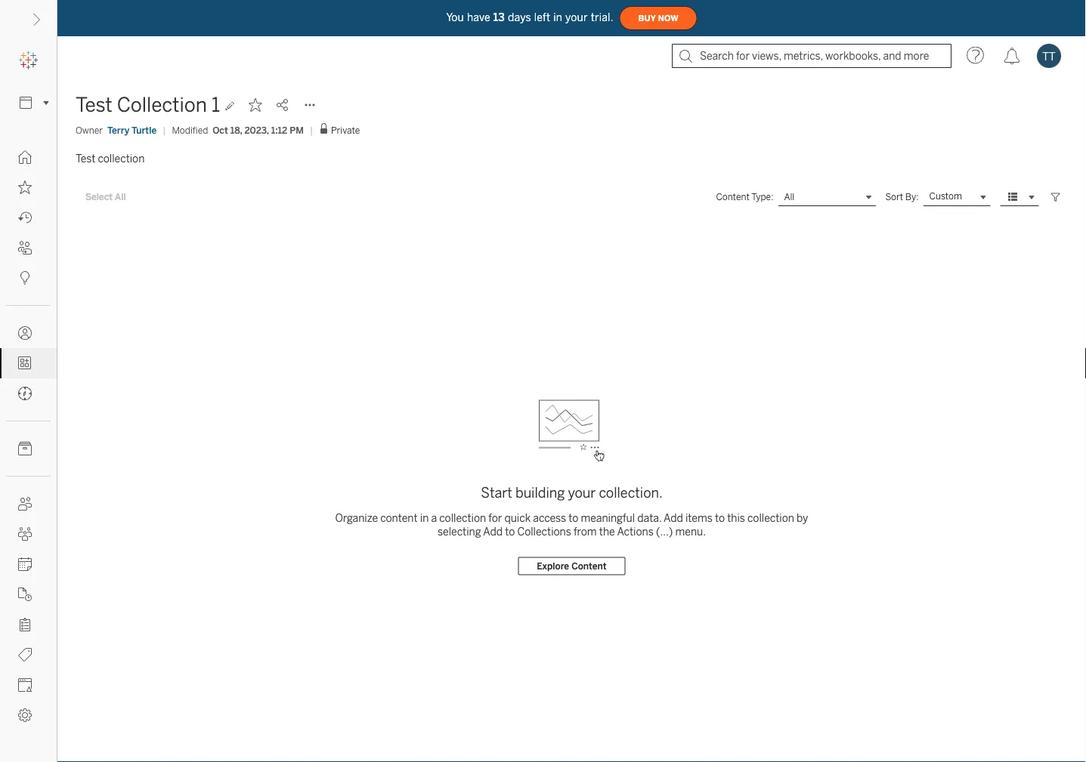 Task type: vqa. For each thing, say whether or not it's contained in the screenshot.
Manager
no



Task type: locate. For each thing, give the bounding box(es) containing it.
add down for
[[483, 526, 503, 538]]

1 vertical spatial content
[[571, 561, 607, 572]]

(...)
[[656, 526, 673, 538]]

| right pm
[[310, 125, 313, 136]]

to down quick
[[505, 526, 515, 538]]

| right the 'turtle'
[[163, 125, 166, 136]]

by:
[[905, 192, 919, 203]]

1 test from the top
[[76, 93, 112, 117]]

1
[[212, 93, 220, 117]]

list view image
[[1006, 190, 1020, 204]]

type:
[[751, 192, 773, 203]]

select all
[[85, 192, 126, 203]]

collection up the selecting
[[439, 512, 486, 525]]

custom
[[929, 191, 962, 202]]

content left type:
[[716, 192, 750, 203]]

for
[[488, 512, 502, 525]]

1 horizontal spatial all
[[784, 192, 795, 203]]

collection down terry
[[98, 152, 145, 165]]

menu.
[[675, 526, 706, 538]]

collection
[[117, 93, 207, 117]]

0 horizontal spatial all
[[115, 192, 126, 203]]

0 horizontal spatial add
[[483, 526, 503, 538]]

content
[[716, 192, 750, 203], [571, 561, 607, 572]]

Search for views, metrics, workbooks, and more text field
[[672, 44, 952, 68]]

items
[[685, 512, 713, 525]]

in left a
[[420, 512, 429, 525]]

2 all from the left
[[784, 192, 795, 203]]

quick
[[504, 512, 531, 525]]

all
[[115, 192, 126, 203], [784, 192, 795, 203]]

test
[[76, 93, 112, 117], [76, 152, 95, 165]]

test collection 1
[[76, 93, 220, 117]]

start building your collection.
[[481, 485, 663, 501]]

meaningful
[[581, 512, 635, 525]]

0 horizontal spatial in
[[420, 512, 429, 525]]

1 vertical spatial in
[[420, 512, 429, 525]]

add
[[664, 512, 683, 525], [483, 526, 503, 538]]

1:12
[[271, 125, 287, 136]]

you have 13 days left in your trial.
[[446, 11, 613, 24]]

collection
[[98, 152, 145, 165], [439, 512, 486, 525], [747, 512, 794, 525]]

terry
[[107, 125, 130, 136]]

1 vertical spatial test
[[76, 152, 95, 165]]

1 horizontal spatial add
[[664, 512, 683, 525]]

owner terry turtle | modified oct 18, 2023, 1:12 pm |
[[76, 125, 313, 136]]

turtle
[[132, 125, 157, 136]]

1 horizontal spatial content
[[716, 192, 750, 203]]

sort
[[885, 192, 903, 203]]

0 vertical spatial test
[[76, 93, 112, 117]]

to
[[569, 512, 578, 525], [715, 512, 725, 525], [505, 526, 515, 538]]

1 horizontal spatial in
[[553, 11, 562, 24]]

0 vertical spatial add
[[664, 512, 683, 525]]

1 all from the left
[[115, 192, 126, 203]]

all right type:
[[784, 192, 795, 203]]

2 horizontal spatial to
[[715, 512, 725, 525]]

0 vertical spatial content
[[716, 192, 750, 203]]

now
[[658, 13, 678, 23]]

1 horizontal spatial |
[[310, 125, 313, 136]]

modified
[[172, 125, 208, 136]]

main navigation. press the up and down arrow keys to access links. element
[[0, 142, 57, 731]]

all inside dropdown button
[[784, 192, 795, 203]]

your
[[565, 11, 588, 24], [568, 485, 596, 501]]

13
[[493, 11, 505, 24]]

all right select
[[115, 192, 126, 203]]

selecting
[[438, 526, 481, 538]]

1 vertical spatial your
[[568, 485, 596, 501]]

private
[[331, 125, 360, 136]]

left
[[534, 11, 550, 24]]

the
[[599, 526, 615, 538]]

in right left
[[553, 11, 562, 24]]

all button
[[778, 188, 876, 206]]

building
[[515, 485, 565, 501]]

2 horizontal spatial collection
[[747, 512, 794, 525]]

|
[[163, 125, 166, 136], [310, 125, 313, 136]]

0 horizontal spatial |
[[163, 125, 166, 136]]

navigation panel element
[[0, 45, 57, 731]]

content inside button
[[571, 561, 607, 572]]

oct
[[213, 125, 228, 136]]

organize
[[335, 512, 378, 525]]

2 test from the top
[[76, 152, 95, 165]]

to left this
[[715, 512, 725, 525]]

test down owner
[[76, 152, 95, 165]]

your up organize content in a collection for quick access to meaningful data. add items to this collection by selecting add to collections from the actions (...) menu.
[[568, 485, 596, 501]]

data.
[[637, 512, 661, 525]]

0 horizontal spatial content
[[571, 561, 607, 572]]

organize content in a collection for quick access to meaningful data. add items to this collection by selecting add to collections from the actions (...) menu.
[[335, 512, 808, 538]]

collection left by
[[747, 512, 794, 525]]

explore
[[537, 561, 569, 572]]

test up owner
[[76, 93, 112, 117]]

from
[[574, 526, 597, 538]]

content down the from
[[571, 561, 607, 572]]

in
[[553, 11, 562, 24], [420, 512, 429, 525]]

0 vertical spatial your
[[565, 11, 588, 24]]

select all button
[[76, 188, 136, 206]]

2 | from the left
[[310, 125, 313, 136]]

your left trial.
[[565, 11, 588, 24]]

buy now button
[[619, 6, 697, 30]]

1 vertical spatial add
[[483, 526, 503, 538]]

to up the from
[[569, 512, 578, 525]]

a
[[431, 512, 437, 525]]

add up (...)
[[664, 512, 683, 525]]



Task type: describe. For each thing, give the bounding box(es) containing it.
start
[[481, 485, 512, 501]]

2023,
[[244, 125, 269, 136]]

pm
[[290, 125, 304, 136]]

have
[[467, 11, 490, 24]]

explore content
[[537, 561, 607, 572]]

0 horizontal spatial collection
[[98, 152, 145, 165]]

select
[[85, 192, 113, 203]]

18,
[[230, 125, 242, 136]]

buy
[[638, 13, 656, 23]]

owner
[[76, 125, 103, 136]]

you
[[446, 11, 464, 24]]

terry turtle link
[[107, 124, 157, 137]]

1 horizontal spatial collection
[[439, 512, 486, 525]]

collections
[[517, 526, 571, 538]]

buy now
[[638, 13, 678, 23]]

trial.
[[591, 11, 613, 24]]

days
[[508, 11, 531, 24]]

test for test collection
[[76, 152, 95, 165]]

by
[[797, 512, 808, 525]]

test collection
[[76, 152, 145, 165]]

access
[[533, 512, 566, 525]]

actions
[[617, 526, 654, 538]]

test for test collection 1
[[76, 93, 112, 117]]

0 vertical spatial in
[[553, 11, 562, 24]]

in inside organize content in a collection for quick access to meaningful data. add items to this collection by selecting add to collections from the actions (...) menu.
[[420, 512, 429, 525]]

1 | from the left
[[163, 125, 166, 136]]

1 horizontal spatial to
[[569, 512, 578, 525]]

content type:
[[716, 192, 773, 203]]

custom button
[[923, 188, 991, 206]]

content
[[380, 512, 418, 525]]

0 horizontal spatial to
[[505, 526, 515, 538]]

collection.
[[599, 485, 663, 501]]

all inside button
[[115, 192, 126, 203]]

this
[[727, 512, 745, 525]]

sort by:
[[885, 192, 919, 203]]

explore content button
[[518, 557, 626, 576]]



